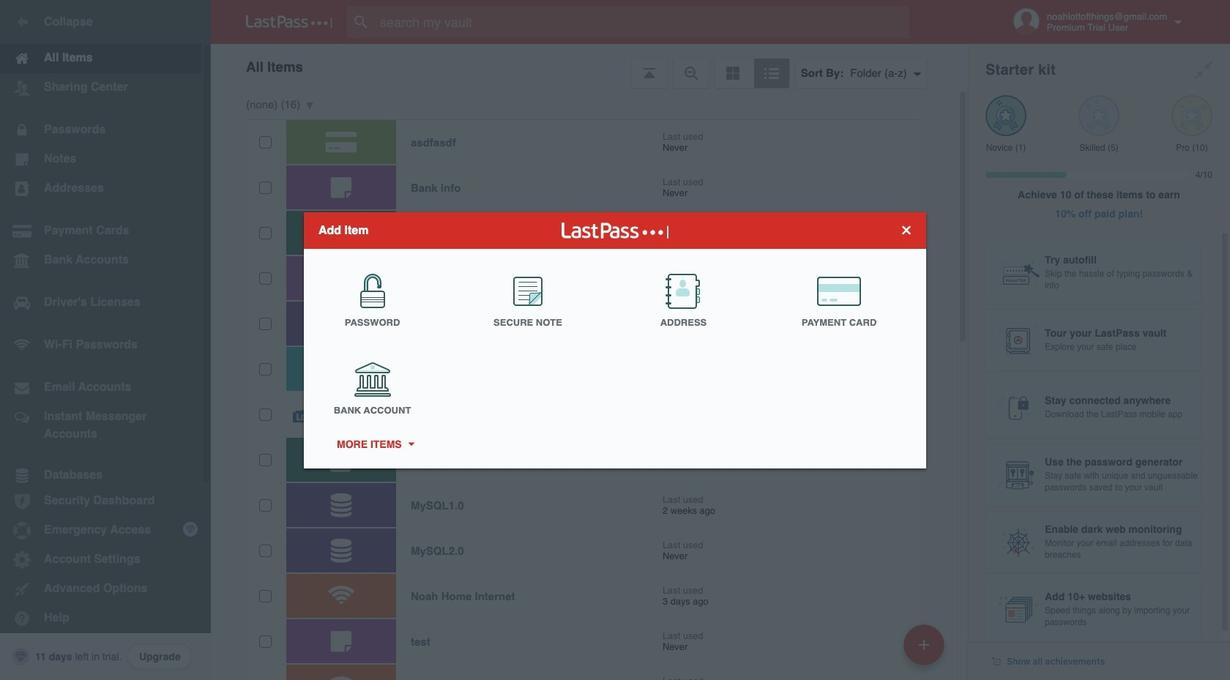 Task type: locate. For each thing, give the bounding box(es) containing it.
new item image
[[920, 640, 930, 650]]

dialog
[[304, 212, 927, 469]]

new item navigation
[[899, 621, 954, 681]]

main navigation navigation
[[0, 0, 211, 681]]

vault options navigation
[[211, 44, 969, 88]]



Task type: vqa. For each thing, say whether or not it's contained in the screenshot.
"password field"
no



Task type: describe. For each thing, give the bounding box(es) containing it.
lastpass image
[[246, 15, 333, 29]]

caret right image
[[406, 443, 416, 446]]

Search search field
[[347, 6, 933, 38]]

search my vault text field
[[347, 6, 933, 38]]



